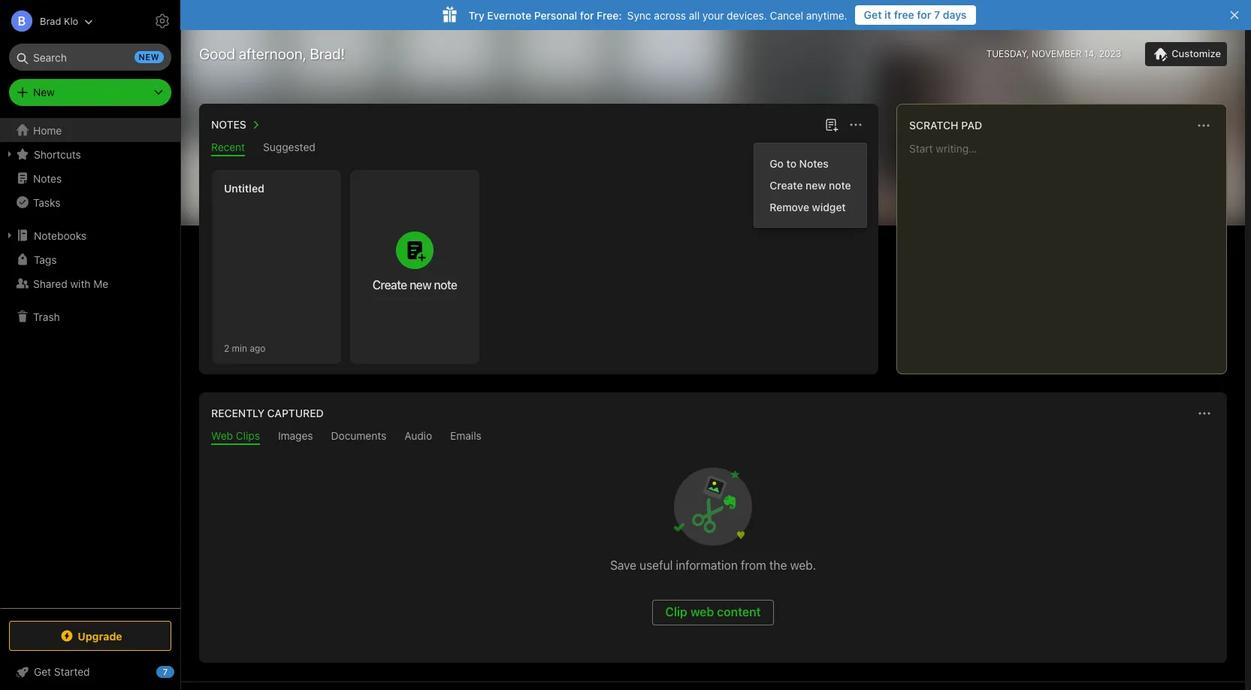 Task type: locate. For each thing, give the bounding box(es) containing it.
1 horizontal spatial create
[[769, 179, 803, 192]]

it
[[885, 8, 892, 21]]

1 horizontal spatial create new note
[[769, 179, 851, 192]]

0 horizontal spatial notes
[[33, 172, 62, 185]]

captured
[[267, 407, 324, 419]]

1 horizontal spatial for
[[917, 8, 932, 21]]

remove widget
[[769, 201, 846, 213]]

useful
[[640, 559, 673, 572]]

suggested tab
[[263, 141, 316, 156]]

notebooks link
[[0, 223, 180, 247]]

notes button
[[208, 116, 264, 134]]

1 vertical spatial tab list
[[202, 429, 1225, 445]]

pad
[[962, 119, 983, 132]]

1 tab list from the top
[[202, 141, 876, 156]]

1 horizontal spatial notes
[[211, 118, 246, 131]]

7 left days
[[934, 8, 941, 21]]

Help and Learning task checklist field
[[0, 660, 180, 684]]

7
[[934, 8, 941, 21], [163, 667, 168, 677]]

tab list
[[202, 141, 876, 156], [202, 429, 1225, 445]]

recently
[[211, 407, 265, 419]]

for for free:
[[580, 9, 594, 21]]

get for get started
[[34, 665, 51, 678]]

2 vertical spatial new
[[410, 278, 431, 292]]

1 vertical spatial more actions image
[[1196, 404, 1214, 422]]

upgrade button
[[9, 621, 171, 651]]

for inside button
[[917, 8, 932, 21]]

tuesday,
[[987, 48, 1030, 59]]

new inside search field
[[139, 52, 159, 62]]

trash
[[33, 310, 60, 323]]

2 horizontal spatial notes
[[799, 157, 828, 170]]

web
[[691, 605, 714, 619]]

click to collapse image
[[175, 662, 186, 680]]

for right free
[[917, 8, 932, 21]]

afternoon,
[[239, 45, 306, 62]]

0 vertical spatial tab list
[[202, 141, 876, 156]]

new search field
[[20, 44, 164, 71]]

customize
[[1172, 47, 1222, 59]]

your
[[703, 9, 724, 21]]

1 horizontal spatial get
[[864, 8, 882, 21]]

1 vertical spatial new
[[805, 179, 826, 192]]

1 horizontal spatial 7
[[934, 8, 941, 21]]

0 vertical spatial 7
[[934, 8, 941, 21]]

1 vertical spatial get
[[34, 665, 51, 678]]

klo
[[64, 15, 78, 27]]

clip web content button
[[653, 600, 774, 625]]

create inside button
[[373, 278, 407, 292]]

audio
[[405, 429, 432, 442]]

get left 'started'
[[34, 665, 51, 678]]

2 for from the left
[[580, 9, 594, 21]]

7 left click to collapse image
[[163, 667, 168, 677]]

create new note link
[[754, 174, 866, 196]]

tags button
[[0, 247, 180, 271]]

for left free:
[[580, 9, 594, 21]]

tree
[[0, 118, 180, 607]]

0 horizontal spatial create new note
[[373, 278, 457, 292]]

more actions image for scratch pad
[[1195, 117, 1213, 135]]

0 vertical spatial new
[[139, 52, 159, 62]]

get left it at top right
[[864, 8, 882, 21]]

0 horizontal spatial get
[[34, 665, 51, 678]]

content
[[717, 605, 761, 619]]

the
[[770, 559, 787, 572]]

1 vertical spatial create
[[373, 278, 407, 292]]

0 vertical spatial create
[[769, 179, 803, 192]]

get inside button
[[864, 8, 882, 21]]

0 horizontal spatial 7
[[163, 667, 168, 677]]

clip web content
[[666, 605, 761, 619]]

tab list containing web clips
[[202, 429, 1225, 445]]

More actions field
[[846, 114, 867, 135], [1194, 115, 1215, 136], [1194, 403, 1215, 424]]

clip
[[666, 605, 688, 619]]

tab list for recently captured
[[202, 429, 1225, 445]]

settings image
[[153, 12, 171, 30]]

free:
[[597, 9, 622, 21]]

2
[[224, 342, 229, 354]]

recent tab
[[211, 141, 245, 156]]

more actions image
[[1195, 117, 1213, 135], [1196, 404, 1214, 422]]

get inside the help and learning task checklist field
[[34, 665, 51, 678]]

widget
[[812, 201, 846, 213]]

recent tab panel
[[199, 156, 879, 374]]

tab list containing recent
[[202, 141, 876, 156]]

home link
[[0, 118, 180, 142]]

for
[[917, 8, 932, 21], [580, 9, 594, 21]]

free
[[894, 8, 915, 21]]

untitled
[[224, 182, 264, 195]]

0 vertical spatial notes
[[211, 118, 246, 131]]

0 vertical spatial create new note
[[769, 179, 851, 192]]

brad!
[[310, 45, 345, 62]]

notes
[[211, 118, 246, 131], [799, 157, 828, 170], [33, 172, 62, 185]]

personal
[[534, 9, 577, 21]]

Account field
[[0, 6, 93, 36]]

documents tab
[[331, 429, 387, 445]]

2 vertical spatial notes
[[33, 172, 62, 185]]

note
[[829, 179, 851, 192], [434, 278, 457, 292]]

notes up create new note link
[[799, 157, 828, 170]]

notes inside dropdown list menu
[[799, 157, 828, 170]]

1 for from the left
[[917, 8, 932, 21]]

1 vertical spatial notes
[[799, 157, 828, 170]]

shortcuts
[[34, 148, 81, 160]]

notes inside tree
[[33, 172, 62, 185]]

0 horizontal spatial note
[[434, 278, 457, 292]]

tab list for notes
[[202, 141, 876, 156]]

create new note inside create new note button
[[373, 278, 457, 292]]

Search text field
[[20, 44, 161, 71]]

new inside dropdown list menu
[[805, 179, 826, 192]]

0 horizontal spatial for
[[580, 9, 594, 21]]

0 vertical spatial get
[[864, 8, 882, 21]]

create new note
[[769, 179, 851, 192], [373, 278, 457, 292]]

0 vertical spatial more actions image
[[1195, 117, 1213, 135]]

create
[[769, 179, 803, 192], [373, 278, 407, 292]]

notes up recent
[[211, 118, 246, 131]]

1 horizontal spatial note
[[829, 179, 851, 192]]

0 horizontal spatial create
[[373, 278, 407, 292]]

scratch
[[910, 119, 959, 132]]

shortcuts button
[[0, 142, 180, 166]]

create inside dropdown list menu
[[769, 179, 803, 192]]

1 horizontal spatial new
[[410, 278, 431, 292]]

0 horizontal spatial new
[[139, 52, 159, 62]]

0 vertical spatial note
[[829, 179, 851, 192]]

1 vertical spatial create new note
[[373, 278, 457, 292]]

1 vertical spatial note
[[434, 278, 457, 292]]

get
[[864, 8, 882, 21], [34, 665, 51, 678]]

expand notebooks image
[[4, 229, 16, 241]]

devices.
[[727, 9, 767, 21]]

for for 7
[[917, 8, 932, 21]]

2 horizontal spatial new
[[805, 179, 826, 192]]

notes up tasks
[[33, 172, 62, 185]]

from
[[741, 559, 767, 572]]

to
[[786, 157, 796, 170]]

trash link
[[0, 304, 180, 328]]

2 tab list from the top
[[202, 429, 1225, 445]]

1 vertical spatial 7
[[163, 667, 168, 677]]

images
[[278, 429, 313, 442]]



Task type: describe. For each thing, give the bounding box(es) containing it.
get it free for 7 days
[[864, 8, 967, 21]]

documents
[[331, 429, 387, 442]]

shared
[[33, 277, 67, 290]]

cancel
[[770, 9, 804, 21]]

try
[[469, 9, 485, 21]]

more actions field for scratch pad
[[1194, 115, 1215, 136]]

more actions image
[[847, 116, 865, 134]]

home
[[33, 124, 62, 136]]

scratch pad
[[910, 119, 983, 132]]

notes inside button
[[211, 118, 246, 131]]

sync
[[627, 9, 651, 21]]

more actions image for recently captured
[[1196, 404, 1214, 422]]

upgrade
[[78, 630, 122, 642]]

days
[[943, 8, 967, 21]]

tasks button
[[0, 190, 180, 214]]

2 min ago
[[224, 342, 266, 354]]

Start writing… text field
[[910, 142, 1226, 362]]

web clips
[[211, 429, 260, 442]]

tags
[[34, 253, 57, 266]]

try evernote personal for free: sync across all your devices. cancel anytime.
[[469, 9, 848, 21]]

shared with me
[[33, 277, 108, 290]]

new inside button
[[410, 278, 431, 292]]

recently captured button
[[208, 404, 324, 422]]

shared with me link
[[0, 271, 180, 295]]

7 inside the help and learning task checklist field
[[163, 667, 168, 677]]

get started
[[34, 665, 90, 678]]

dropdown list menu
[[754, 153, 866, 218]]

min
[[232, 342, 247, 354]]

all
[[689, 9, 700, 21]]

audio tab
[[405, 429, 432, 445]]

remove widget link
[[754, 196, 866, 218]]

with
[[70, 277, 91, 290]]

new
[[33, 86, 55, 98]]

across
[[654, 9, 686, 21]]

tasks
[[33, 196, 60, 209]]

get it free for 7 days button
[[855, 5, 976, 25]]

ago
[[250, 342, 266, 354]]

get for get it free for 7 days
[[864, 8, 882, 21]]

recent
[[211, 141, 245, 153]]

emails
[[450, 429, 482, 442]]

web.
[[790, 559, 816, 572]]

notes link
[[0, 166, 180, 190]]

information
[[676, 559, 738, 572]]

14,
[[1085, 48, 1097, 59]]

scratch pad button
[[907, 117, 983, 135]]

clips
[[236, 429, 260, 442]]

note inside create new note button
[[434, 278, 457, 292]]

brad
[[40, 15, 61, 27]]

customize button
[[1146, 42, 1228, 66]]

good
[[199, 45, 235, 62]]

brad klo
[[40, 15, 78, 27]]

images tab
[[278, 429, 313, 445]]

november
[[1032, 48, 1082, 59]]

create new note inside create new note link
[[769, 179, 851, 192]]

recently captured
[[211, 407, 324, 419]]

web
[[211, 429, 233, 442]]

tree containing home
[[0, 118, 180, 607]]

7 inside get it free for 7 days button
[[934, 8, 941, 21]]

remove
[[769, 201, 809, 213]]

web clips tab panel
[[199, 445, 1228, 663]]

suggested
[[263, 141, 316, 153]]

emails tab
[[450, 429, 482, 445]]

evernote
[[487, 9, 532, 21]]

go to notes link
[[754, 153, 866, 174]]

go
[[769, 157, 783, 170]]

save
[[610, 559, 637, 572]]

started
[[54, 665, 90, 678]]

new button
[[9, 79, 171, 106]]

good afternoon, brad!
[[199, 45, 345, 62]]

2023
[[1099, 48, 1122, 59]]

more actions field for recently captured
[[1194, 403, 1215, 424]]

create new note button
[[350, 170, 480, 364]]

save useful information from the web.
[[610, 559, 816, 572]]

notebooks
[[34, 229, 87, 242]]

me
[[93, 277, 108, 290]]

tuesday, november 14, 2023
[[987, 48, 1122, 59]]

note inside create new note link
[[829, 179, 851, 192]]

web clips tab
[[211, 429, 260, 445]]

go to notes
[[769, 157, 828, 170]]

anytime.
[[806, 9, 848, 21]]



Task type: vqa. For each thing, say whether or not it's contained in the screenshot.
'Web Clips'
yes



